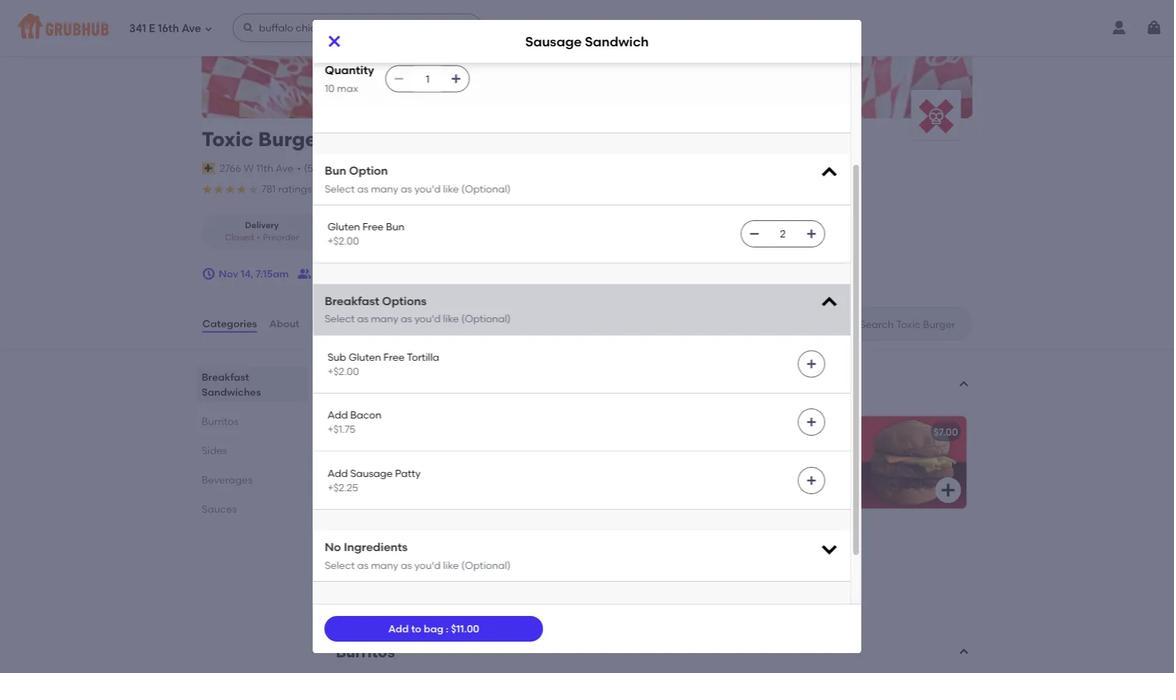 Task type: vqa. For each thing, say whether or not it's contained in the screenshot.
the right sandwiches
yes



Task type: describe. For each thing, give the bounding box(es) containing it.
search icon image
[[837, 316, 854, 333]]

2766 w 11th ave button
[[219, 160, 294, 176]]

11th
[[256, 162, 273, 174]]

smoked
[[739, 446, 779, 458]]

many for options
[[371, 313, 398, 326]]

&
[[369, 531, 376, 543]]

option
[[349, 164, 388, 178]]

brown inside croissant bun, hash brown patty, egg, american cheese
[[447, 551, 477, 563]]

brown inside croissant bun, sausage, hash brown patty, egg, american cheese
[[347, 461, 378, 473]]

ave for 2766 w 11th ave
[[276, 162, 294, 174]]

sandwiches for breakfast sandwiches new!
[[413, 368, 504, 386]]

like for no ingredients
[[443, 560, 459, 572]]

90
[[321, 183, 333, 195]]

burritos button
[[333, 643, 973, 663]]

sides
[[202, 445, 227, 457]]

add for add sausage patty +$2.25
[[327, 468, 348, 480]]

10
[[324, 83, 334, 95]]

ingredients
[[344, 541, 407, 555]]

pickup
[[372, 220, 401, 230]]

select for no
[[324, 560, 355, 572]]

cheese inside croissant bun, sausage, hash brown patty, egg, american cheese
[[484, 461, 521, 473]]

good
[[345, 185, 368, 195]]

american inside croissant bun, hash brown patty, egg, american cheese
[[371, 566, 419, 578]]

sandwiches for breakfast sandwiches
[[202, 386, 261, 398]]

4345
[[350, 162, 374, 174]]

main navigation navigation
[[0, 0, 1174, 56]]

14,
[[241, 268, 253, 280]]

no
[[324, 541, 341, 555]]

255-
[[328, 162, 350, 174]]

sub gluten free tortilla +$2.00
[[327, 351, 439, 378]]

tortilla
[[407, 351, 439, 364]]

sausage inside add sausage patty +$2.25
[[350, 468, 392, 480]]

nov 14, 7:15am button
[[202, 261, 289, 287]]

about button
[[269, 298, 300, 350]]

add for add to bag : $11.00
[[388, 623, 409, 636]]

no ingredients select as many as you'd like (optional)
[[324, 541, 510, 572]]

closed
[[225, 232, 254, 243]]

input item quantity number field for gluten free bun
[[767, 222, 798, 247]]

0 vertical spatial sausage
[[525, 33, 582, 49]]

many for option
[[371, 183, 398, 195]]

food
[[370, 185, 389, 195]]

$7.00 for sausage sandwich
[[934, 426, 958, 438]]

(541)
[[304, 162, 326, 174]]

many for ingredients
[[371, 560, 398, 572]]

burritos inside button
[[336, 644, 395, 662]]

• inside delivery closed • preorder
[[257, 232, 260, 243]]

breakfast for breakfast sandwiches
[[336, 368, 410, 386]]

you'd for ingredients
[[414, 560, 440, 572]]

svg image inside nov 14, 7:15am button
[[202, 267, 216, 281]]

0 vertical spatial sausage,
[[397, 26, 441, 38]]

as down ingredients
[[357, 560, 368, 572]]

reviews button
[[311, 298, 352, 350]]

hash inside croissant bun, hash brown patty, egg, american cheese
[[419, 551, 444, 563]]

croissant for bacon sandwich image
[[667, 446, 713, 458]]

1 vertical spatial sausage,
[[419, 446, 464, 458]]

bun inside bun option select as many as you'd like (optional)
[[324, 164, 346, 178]]

1 horizontal spatial •
[[297, 162, 301, 174]]

burger
[[258, 127, 325, 151]]

(optional) for options
[[461, 313, 510, 326]]

sub
[[327, 351, 346, 364]]

preorder
[[263, 232, 299, 243]]

croissant bun, smoked bacon, hash brown patty, egg, american cheese
[[667, 446, 842, 473]]

+$2.00 inside sub gluten free tortilla +$2.00
[[327, 366, 359, 378]]

+$2.25
[[327, 482, 358, 495]]

(optional) for ingredients
[[461, 560, 510, 572]]

delivery
[[245, 220, 279, 230]]

categories button
[[202, 298, 258, 350]]

bun, for the "egg & cheese sandwich" image
[[396, 551, 417, 563]]

egg & cheese sandwich
[[347, 531, 467, 543]]

92
[[504, 183, 515, 195]]

• (541) 255-4345
[[297, 162, 374, 174]]

nov 14, 7:15am
[[219, 268, 289, 280]]

free inside gluten free bun +$2.00
[[362, 221, 383, 233]]

16th
[[158, 22, 179, 35]]

as right reviews
[[357, 313, 368, 326]]

order
[[372, 268, 398, 280]]

nov
[[219, 268, 238, 280]]

start group order
[[315, 268, 398, 280]]

burritos inside tab
[[202, 416, 239, 428]]

bacon sandwich image
[[860, 417, 967, 509]]

croissant for sausage sandwich image
[[347, 446, 393, 458]]

(541) 255-4345 button
[[304, 161, 374, 176]]

croissant for the "egg & cheese sandwich" image
[[347, 551, 393, 563]]

add bacon +$1.75
[[327, 410, 381, 436]]

add to bag : $11.00
[[388, 623, 479, 636]]

bacon,
[[781, 446, 815, 458]]

delivery closed • preorder
[[225, 220, 299, 243]]

reviews
[[312, 318, 351, 330]]

croissant up quantity
[[324, 26, 371, 38]]

free inside sub gluten free tortilla +$2.00
[[383, 351, 404, 364]]

Search Toxic Burger search field
[[858, 318, 968, 331]]

delivery
[[460, 185, 492, 195]]

w
[[244, 162, 254, 174]]

you'd for options
[[414, 313, 440, 326]]

breakfast inside breakfast sandwiches
[[202, 371, 249, 383]]

quantity
[[324, 64, 374, 78]]

like for breakfast options
[[443, 313, 459, 326]]

0 vertical spatial sandwich
[[585, 33, 649, 49]]

toxic
[[202, 127, 253, 151]]

patty, inside croissant bun, smoked bacon, hash brown patty, egg, american cheese
[[700, 461, 727, 473]]

group
[[341, 268, 370, 280]]

good food
[[345, 185, 389, 195]]

bag
[[424, 623, 444, 636]]

ratings
[[278, 183, 312, 195]]

+$1.75
[[327, 424, 355, 436]]

341 e 16th ave
[[129, 22, 201, 35]]



Task type: locate. For each thing, give the bounding box(es) containing it.
egg
[[347, 531, 366, 543]]

0 vertical spatial sausage sandwich
[[525, 33, 649, 49]]

croissant up add sausage patty +$2.25
[[347, 446, 393, 458]]

like right on
[[443, 183, 459, 195]]

1 horizontal spatial $7.00
[[934, 426, 958, 438]]

breakfast inside breakfast options select as many as you'd like (optional)
[[324, 294, 379, 308]]

0 vertical spatial you'd
[[414, 183, 440, 195]]

0 vertical spatial free
[[362, 221, 383, 233]]

add sausage patty +$2.25
[[327, 468, 420, 495]]

breakfast down start group order button
[[324, 294, 379, 308]]

select inside bun option select as many as you'd like (optional)
[[324, 183, 355, 195]]

to
[[411, 623, 421, 636]]

bun, left smoked
[[716, 446, 737, 458]]

burritos tab
[[202, 414, 302, 429]]

1 vertical spatial burritos
[[336, 644, 395, 662]]

like for bun option
[[443, 183, 459, 195]]

about
[[269, 318, 300, 330]]

3 select from the top
[[324, 560, 355, 572]]

you'd inside breakfast options select as many as you'd like (optional)
[[414, 313, 440, 326]]

gluten free bun +$2.00
[[327, 221, 404, 248]]

select for bun
[[324, 183, 355, 195]]

like down egg & cheese sandwich
[[443, 560, 459, 572]]

1 vertical spatial •
[[257, 232, 260, 243]]

gluten inside gluten free bun +$2.00
[[327, 221, 360, 233]]

breakfast inside breakfast sandwiches new!
[[336, 368, 410, 386]]

many inside breakfast options select as many as you'd like (optional)
[[371, 313, 398, 326]]

gluten down good
[[327, 221, 360, 233]]

0 vertical spatial $7.00
[[934, 426, 958, 438]]

(optional) inside no ingredients select as many as you'd like (optional)
[[461, 560, 510, 572]]

sandwich
[[585, 33, 649, 49], [392, 426, 441, 438], [418, 531, 467, 543]]

sausage,
[[397, 26, 441, 38], [419, 446, 464, 458]]

bun, inside croissant bun, sausage, hash brown patty, egg, american cheese
[[396, 446, 417, 458]]

0 vertical spatial sandwiches
[[413, 368, 504, 386]]

bun, for bacon sandwich image
[[716, 446, 737, 458]]

(optional)
[[461, 183, 510, 195], [461, 313, 510, 326], [461, 560, 510, 572]]

ave inside 2766 w 11th ave button
[[276, 162, 294, 174]]

add inside add sausage patty +$2.25
[[327, 468, 348, 480]]

as
[[357, 183, 368, 195], [400, 183, 412, 195], [357, 313, 368, 326], [400, 313, 412, 326], [357, 560, 368, 572], [400, 560, 412, 572]]

1 horizontal spatial ave
[[276, 162, 294, 174]]

select up sub
[[324, 313, 355, 326]]

1 vertical spatial sandwiches
[[202, 386, 261, 398]]

breakfast up new!
[[336, 368, 410, 386]]

gluten right sub
[[348, 351, 381, 364]]

max
[[337, 83, 358, 95]]

1 select from the top
[[324, 183, 355, 195]]

0 vertical spatial gluten
[[327, 221, 360, 233]]

select down no on the bottom of page
[[324, 560, 355, 572]]

93
[[401, 183, 413, 195]]

start
[[315, 268, 338, 280]]

breakfast sandwiches
[[202, 371, 261, 398]]

(optional) for option
[[461, 183, 510, 195]]

0 vertical spatial select
[[324, 183, 355, 195]]

bun option select as many as you'd like (optional)
[[324, 164, 510, 195]]

patty,
[[504, 26, 532, 38], [380, 461, 408, 473], [700, 461, 727, 473], [479, 551, 507, 563]]

781
[[262, 183, 276, 195]]

egg & cheese sandwich image
[[540, 521, 647, 614]]

3 you'd from the top
[[414, 560, 440, 572]]

you'd down egg & cheese sandwich
[[414, 560, 440, 572]]

2 vertical spatial you'd
[[414, 560, 440, 572]]

1 like from the top
[[443, 183, 459, 195]]

+$2.00 up start group order button
[[327, 236, 359, 248]]

you'd inside bun option select as many as you'd like (optional)
[[414, 183, 440, 195]]

quantity 10 max
[[324, 64, 374, 95]]

like inside breakfast options select as many as you'd like (optional)
[[443, 313, 459, 326]]

3 like from the top
[[443, 560, 459, 572]]

sides tab
[[202, 443, 302, 458]]

option group containing delivery closed • preorder
[[202, 214, 447, 250]]

:
[[446, 623, 449, 636]]

svg image
[[457, 22, 468, 34], [326, 33, 343, 50], [393, 74, 405, 85], [450, 74, 462, 85], [806, 229, 817, 240], [202, 267, 216, 281], [806, 359, 817, 371], [806, 476, 817, 487]]

bun up 90
[[324, 164, 346, 178]]

0 vertical spatial croissant bun, sausage, hash brown patty, egg, american cheese
[[324, 26, 644, 38]]

ave
[[182, 22, 201, 35], [276, 162, 294, 174]]

bun, for sausage sandwich image
[[396, 446, 417, 458]]

1 horizontal spatial sandwiches
[[413, 368, 504, 386]]

2 select from the top
[[324, 313, 355, 326]]

1 (optional) from the top
[[461, 183, 510, 195]]

2 (optional) from the top
[[461, 313, 510, 326]]

0 vertical spatial burritos
[[202, 416, 239, 428]]

toxic burger
[[202, 127, 325, 151]]

781 ratings
[[262, 183, 312, 195]]

breakfast up burritos tab
[[202, 371, 249, 383]]

time
[[439, 185, 458, 195]]

(optional) inside breakfast options select as many as you'd like (optional)
[[461, 313, 510, 326]]

+$2.00 inside gluten free bun +$2.00
[[327, 236, 359, 248]]

cheese inside croissant bun, hash brown patty, egg, american cheese
[[421, 566, 458, 578]]

7:15am
[[256, 268, 289, 280]]

0 vertical spatial (optional)
[[461, 183, 510, 195]]

bun, up patty
[[396, 446, 417, 458]]

sandwiches down tortilla
[[413, 368, 504, 386]]

many inside bun option select as many as you'd like (optional)
[[371, 183, 398, 195]]

breakfast options select as many as you'd like (optional)
[[324, 294, 510, 326]]

1 vertical spatial many
[[371, 313, 398, 326]]

egg, inside croissant bun, hash brown patty, egg, american cheese
[[347, 566, 369, 578]]

brown inside croissant bun, smoked bacon, hash brown patty, egg, american cheese
[[667, 461, 697, 473]]

croissant inside croissant bun, hash brown patty, egg, american cheese
[[347, 551, 393, 563]]

0 vertical spatial •
[[297, 162, 301, 174]]

as down options
[[400, 313, 412, 326]]

patty, inside croissant bun, sausage, hash brown patty, egg, american cheese
[[380, 461, 408, 473]]

2 you'd from the top
[[414, 313, 440, 326]]

2 vertical spatial select
[[324, 560, 355, 572]]

sandwiches inside breakfast sandwiches new!
[[413, 368, 504, 386]]

free down good food
[[362, 221, 383, 233]]

egg,
[[534, 26, 555, 38], [410, 461, 431, 473], [730, 461, 751, 473], [347, 566, 369, 578]]

add up +$1.75 at the bottom of the page
[[327, 410, 348, 422]]

1 vertical spatial bun
[[386, 221, 404, 233]]

0 horizontal spatial sandwiches
[[202, 386, 261, 398]]

bun, inside croissant bun, hash brown patty, egg, american cheese
[[396, 551, 417, 563]]

1 vertical spatial like
[[443, 313, 459, 326]]

toxic burger logo image
[[911, 90, 961, 140]]

1 many from the top
[[371, 183, 398, 195]]

1 +$2.00 from the top
[[327, 236, 359, 248]]

1 vertical spatial sandwich
[[392, 426, 441, 438]]

options
[[382, 294, 426, 308]]

sandwiches up burritos tab
[[202, 386, 261, 398]]

ave right 16th at the top of the page
[[182, 22, 201, 35]]

like inside no ingredients select as many as you'd like (optional)
[[443, 560, 459, 572]]

like up breakfast sandwiches new!
[[443, 313, 459, 326]]

• left (541)
[[297, 162, 301, 174]]

0 horizontal spatial $7.00
[[614, 531, 639, 543]]

add
[[327, 410, 348, 422], [327, 468, 348, 480], [388, 623, 409, 636]]

add up +$2.25
[[327, 468, 348, 480]]

2 vertical spatial sausage
[[350, 468, 392, 480]]

2 vertical spatial (optional)
[[461, 560, 510, 572]]

breakfast sandwiches new!
[[336, 368, 504, 398]]

cheese inside croissant bun, smoked bacon, hash brown patty, egg, american cheese
[[804, 461, 840, 473]]

0 horizontal spatial input item quantity number field
[[412, 66, 443, 92]]

on time delivery
[[425, 185, 492, 195]]

select down (541) 255-4345 button
[[324, 183, 355, 195]]

egg, inside croissant bun, smoked bacon, hash brown patty, egg, american cheese
[[730, 461, 751, 473]]

cheese
[[608, 26, 644, 38], [484, 461, 521, 473], [804, 461, 840, 473], [379, 531, 416, 543], [421, 566, 458, 578]]

croissant left smoked
[[667, 446, 713, 458]]

0 horizontal spatial burritos
[[202, 416, 239, 428]]

0 horizontal spatial ave
[[182, 22, 201, 35]]

1 vertical spatial gluten
[[348, 351, 381, 364]]

sauces
[[202, 503, 237, 515]]

0 horizontal spatial sausage sandwich
[[347, 426, 441, 438]]

1 vertical spatial free
[[383, 351, 404, 364]]

bun inside gluten free bun +$2.00
[[386, 221, 404, 233]]

as left food
[[357, 183, 368, 195]]

bun down 93
[[386, 221, 404, 233]]

burritos
[[202, 416, 239, 428], [336, 644, 395, 662]]

2766
[[220, 162, 241, 174]]

1 you'd from the top
[[414, 183, 440, 195]]

as down egg & cheese sandwich
[[400, 560, 412, 572]]

patty, inside croissant bun, hash brown patty, egg, american cheese
[[479, 551, 507, 563]]

you'd
[[414, 183, 440, 195], [414, 313, 440, 326], [414, 560, 440, 572]]

new!
[[336, 388, 357, 398]]

croissant
[[324, 26, 371, 38], [347, 446, 393, 458], [667, 446, 713, 458], [347, 551, 393, 563]]

ave right 11th
[[276, 162, 294, 174]]

hash
[[444, 26, 469, 38], [467, 446, 492, 458], [817, 446, 842, 458], [419, 551, 444, 563]]

add inside add bacon +$1.75
[[327, 410, 348, 422]]

$7.00
[[934, 426, 958, 438], [614, 531, 639, 543]]

select inside breakfast options select as many as you'd like (optional)
[[324, 313, 355, 326]]

• down delivery
[[257, 232, 260, 243]]

(optional) inside bun option select as many as you'd like (optional)
[[461, 183, 510, 195]]

add left to
[[388, 623, 409, 636]]

+$2.00 down sub
[[327, 366, 359, 378]]

like
[[443, 183, 459, 195], [443, 313, 459, 326], [443, 560, 459, 572]]

2766 w 11th ave
[[220, 162, 294, 174]]

many down options
[[371, 313, 398, 326]]

svg image inside main navigation navigation
[[457, 22, 468, 34]]

gluten inside sub gluten free tortilla +$2.00
[[348, 351, 381, 364]]

people icon image
[[297, 267, 312, 281]]

bun, down egg & cheese sandwich
[[396, 551, 417, 563]]

2 vertical spatial add
[[388, 623, 409, 636]]

input item quantity number field for quantity
[[412, 66, 443, 92]]

on
[[425, 185, 437, 195]]

1 horizontal spatial sausage sandwich
[[525, 33, 649, 49]]

0 horizontal spatial •
[[257, 232, 260, 243]]

0 vertical spatial ave
[[182, 22, 201, 35]]

1 vertical spatial ave
[[276, 162, 294, 174]]

american inside croissant bun, smoked bacon, hash brown patty, egg, american cheese
[[754, 461, 801, 473]]

subscription pass image
[[202, 163, 216, 174]]

option group
[[202, 214, 447, 250]]

sausage sandwich
[[525, 33, 649, 49], [347, 426, 441, 438]]

3 many from the top
[[371, 560, 398, 572]]

0 vertical spatial bun
[[324, 164, 346, 178]]

1 vertical spatial add
[[327, 468, 348, 480]]

select inside no ingredients select as many as you'd like (optional)
[[324, 560, 355, 572]]

0 vertical spatial like
[[443, 183, 459, 195]]

2 +$2.00 from the top
[[327, 366, 359, 378]]

you'd for option
[[414, 183, 440, 195]]

breakfast sandwiches tab
[[202, 370, 302, 400]]

categories
[[202, 318, 257, 330]]

1 vertical spatial select
[[324, 313, 355, 326]]

start group order button
[[297, 261, 398, 287]]

add for add bacon +$1.75
[[327, 410, 348, 422]]

select for breakfast
[[324, 313, 355, 326]]

many inside no ingredients select as many as you'd like (optional)
[[371, 560, 398, 572]]

1 vertical spatial sausage
[[347, 426, 390, 438]]

1 vertical spatial +$2.00
[[327, 366, 359, 378]]

bun, inside croissant bun, smoked bacon, hash brown patty, egg, american cheese
[[716, 446, 737, 458]]

341
[[129, 22, 146, 35]]

croissant inside croissant bun, smoked bacon, hash brown patty, egg, american cheese
[[667, 446, 713, 458]]

2 vertical spatial many
[[371, 560, 398, 572]]

you'd down options
[[414, 313, 440, 326]]

2 vertical spatial like
[[443, 560, 459, 572]]

hash inside croissant bun, smoked bacon, hash brown patty, egg, american cheese
[[817, 446, 842, 458]]

1 vertical spatial sausage sandwich
[[347, 426, 441, 438]]

2 like from the top
[[443, 313, 459, 326]]

many down ingredients
[[371, 560, 398, 572]]

free left tortilla
[[383, 351, 404, 364]]

3 (optional) from the top
[[461, 560, 510, 572]]

sauces tab
[[202, 502, 302, 517]]

like inside bun option select as many as you'd like (optional)
[[443, 183, 459, 195]]

many left 93
[[371, 183, 398, 195]]

many
[[371, 183, 398, 195], [371, 313, 398, 326], [371, 560, 398, 572]]

1 vertical spatial you'd
[[414, 313, 440, 326]]

1 horizontal spatial bun
[[386, 221, 404, 233]]

free
[[362, 221, 383, 233], [383, 351, 404, 364]]

0 horizontal spatial bun
[[324, 164, 346, 178]]

gluten
[[327, 221, 360, 233], [348, 351, 381, 364]]

1 horizontal spatial input item quantity number field
[[767, 222, 798, 247]]

0 vertical spatial many
[[371, 183, 398, 195]]

e
[[149, 22, 155, 35]]

Input item quantity number field
[[412, 66, 443, 92], [767, 222, 798, 247]]

brown
[[471, 26, 501, 38], [347, 461, 378, 473], [667, 461, 697, 473], [447, 551, 477, 563]]

breakfast
[[324, 294, 379, 308], [336, 368, 410, 386], [202, 371, 249, 383]]

as left on
[[400, 183, 412, 195]]

sausage sandwich image
[[540, 417, 647, 509]]

0 vertical spatial add
[[327, 410, 348, 422]]

$11.00
[[451, 623, 479, 636]]

american
[[558, 26, 605, 38], [434, 461, 481, 473], [754, 461, 801, 473], [371, 566, 419, 578]]

patty
[[395, 468, 420, 480]]

2 many from the top
[[371, 313, 398, 326]]

0 vertical spatial +$2.00
[[327, 236, 359, 248]]

0 vertical spatial input item quantity number field
[[412, 66, 443, 92]]

bun, up quantity
[[373, 26, 394, 38]]

croissant inside croissant bun, sausage, hash brown patty, egg, american cheese
[[347, 446, 393, 458]]

1 horizontal spatial burritos
[[336, 644, 395, 662]]

you'd inside no ingredients select as many as you'd like (optional)
[[414, 560, 440, 572]]

croissant bun, hash brown patty, egg, american cheese
[[347, 551, 507, 578]]

2 vertical spatial sandwich
[[418, 531, 467, 543]]

1 vertical spatial $7.00
[[614, 531, 639, 543]]

you'd right 93
[[414, 183, 440, 195]]

ave for 341 e 16th ave
[[182, 22, 201, 35]]

1 vertical spatial croissant bun, sausage, hash brown patty, egg, american cheese
[[347, 446, 521, 473]]

breakfast for breakfast options
[[324, 294, 379, 308]]

beverages
[[202, 474, 253, 486]]

$7.00 for breakfast sandwiches
[[614, 531, 639, 543]]

croissant down &
[[347, 551, 393, 563]]

ave inside main navigation navigation
[[182, 22, 201, 35]]

sandwiches inside breakfast sandwiches "tab"
[[202, 386, 261, 398]]

select
[[324, 183, 355, 195], [324, 313, 355, 326], [324, 560, 355, 572]]

bacon
[[350, 410, 381, 422]]

1 vertical spatial (optional)
[[461, 313, 510, 326]]

beverages tab
[[202, 473, 302, 488]]

svg image
[[1146, 19, 1163, 36], [243, 22, 254, 34], [204, 25, 213, 33], [819, 163, 839, 183], [748, 229, 760, 240], [819, 293, 839, 313], [806, 417, 817, 429], [940, 482, 957, 499], [819, 540, 839, 560], [620, 587, 637, 604]]

1 vertical spatial input item quantity number field
[[767, 222, 798, 247]]



